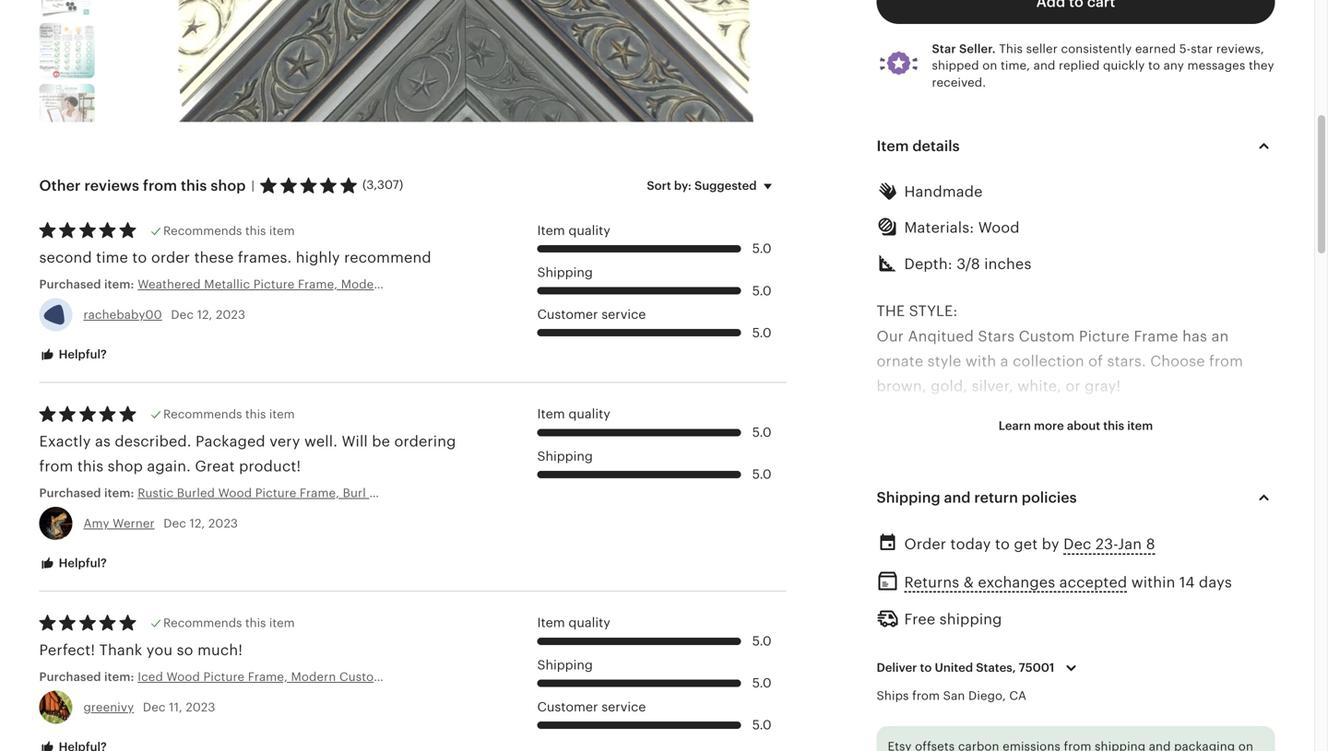 Task type: vqa. For each thing, say whether or not it's contained in the screenshot.
89.99
no



Task type: describe. For each thing, give the bounding box(es) containing it.
brown,
[[877, 378, 927, 395]]

deliver
[[877, 662, 917, 675]]

san
[[943, 689, 965, 703]]

in
[[950, 654, 964, 671]]

star
[[1191, 42, 1213, 56]]

rachebaby00
[[83, 308, 162, 322]]

customer service for perfect!  thank you so much!
[[537, 700, 646, 715]]

1 vertical spatial 2023
[[208, 517, 238, 531]]

purchased item: for second
[[39, 278, 138, 291]]

for
[[1013, 679, 1033, 696]]

0 vertical spatial by
[[1042, 537, 1059, 553]]

item: for time
[[104, 278, 134, 291]]

shop inside exactly as described. packaged very well. will be ordering from this shop again. great product!
[[108, 459, 143, 475]]

shipping for second time to order these frames.   highly recommend
[[537, 265, 593, 280]]

from inside the style: our anqitued stars custom picture frame has an ornate style with a collection of stars. choose from brown, gold, silver, white, or gray!
[[1209, 353, 1243, 370]]

antiqued stars custom picture frame with premium acrylic cover image 8 image
[[39, 23, 95, 79]]

us
[[993, 679, 1009, 696]]

recommends this item for very
[[163, 408, 295, 422]]

1 5.0 from the top
[[752, 241, 772, 256]]

quickly
[[1103, 59, 1145, 72]]

handmade
[[904, 184, 983, 200]]

ordering inside exactly as described. packaged very well. will be ordering from this shop again. great product!
[[394, 434, 456, 450]]

inches
[[984, 256, 1032, 272]]

instruction!
[[1091, 679, 1174, 696]]

if
[[1078, 654, 1088, 671]]

1.
[[877, 604, 887, 621]]

dec left 23-
[[1063, 537, 1092, 553]]

these
[[194, 250, 234, 266]]

a inside the style: our anqitued stars custom picture frame has an ornate style with a collection of stars. choose from brown, gold, silver, white, or gray!
[[1000, 353, 1009, 370]]

each
[[896, 729, 931, 746]]

star
[[932, 42, 956, 56]]

wood
[[978, 220, 1020, 236]]

are
[[1062, 604, 1085, 621]]

frames
[[1006, 604, 1058, 621]]

recommends for packaged
[[163, 408, 242, 422]]

shipped
[[932, 59, 979, 72]]

customer for perfect!  thank you so much!
[[537, 700, 598, 715]]

second
[[39, 250, 92, 266]]

ordering inside what to know: 1. custom picture frames are measured from the rear opening. measure your entire piece and then select the same size in the dropdown. if you have a size not listed, message us for further instruction! 2. double and triple check your size prior to ordering as each frame is custom made to order by hand
[[1195, 704, 1257, 721]]

order today to get by dec 23-jan 8
[[904, 537, 1155, 553]]

recommends this item for these
[[163, 224, 295, 238]]

item details button
[[860, 124, 1292, 168]]

helpful? button for exactly as described. packaged very well. will be ordering from this shop again. great product!
[[25, 547, 121, 581]]

seller.
[[959, 42, 996, 56]]

width:
[[932, 529, 979, 545]]

greenivy dec 11, 2023
[[83, 701, 215, 715]]

&
[[964, 575, 974, 591]]

purchased for perfect!  thank you so much!
[[39, 670, 101, 684]]

and inside dropdown button
[[944, 490, 971, 507]]

depth: inside frame height: 5/8" rabbet depth: 3/8" rabbet width: 1/4"
[[932, 504, 980, 520]]

today
[[950, 537, 991, 553]]

piece
[[1092, 629, 1132, 646]]

picture inside the style: our anqitued stars custom picture frame has an ornate style with a collection of stars. choose from brown, gold, silver, white, or gray!
[[1079, 328, 1130, 345]]

5/8"
[[982, 479, 1011, 495]]

sort by: suggested button
[[633, 166, 793, 205]]

8 5.0 from the top
[[752, 718, 772, 733]]

to inside deliver to united states, 75001 dropdown button
[[920, 662, 932, 675]]

as inside what to know: 1. custom picture frames are measured from the rear opening. measure your entire piece and then select the same size in the dropdown. if you have a size not listed, message us for further instruction! 2. double and triple check your size prior to ordering as each frame is custom made to order by hand
[[877, 729, 892, 746]]

know:
[[948, 579, 998, 596]]

werner
[[113, 517, 155, 531]]

0 horizontal spatial size
[[919, 654, 946, 671]]

learn more about this item
[[999, 419, 1153, 433]]

1 vertical spatial 12,
[[190, 517, 205, 531]]

this seller consistently earned 5-star reviews, shipped on time, and replied quickly to any messages they received.
[[932, 42, 1274, 89]]

2 horizontal spatial size
[[1172, 654, 1200, 671]]

item quality for be
[[537, 407, 610, 422]]

order inside what to know: 1. custom picture frames are measured from the rear opening. measure your entire piece and then select the same size in the dropdown. if you have a size not listed, message us for further instruction! 2. double and triple check your size prior to ordering as each frame is custom made to order by hand
[[1118, 729, 1157, 746]]

dec 23-jan 8 button
[[1063, 531, 1155, 558]]

height:
[[925, 479, 978, 495]]

materials:
[[904, 220, 974, 236]]

1 horizontal spatial size
[[1105, 704, 1133, 721]]

a inside what to know: 1. custom picture frames are measured from the rear opening. measure your entire piece and then select the same size in the dropdown. if you have a size not listed, message us for further instruction! 2. double and triple check your size prior to ordering as each frame is custom made to order by hand
[[1160, 654, 1168, 671]]

get
[[1014, 537, 1038, 553]]

reviews
[[84, 177, 139, 194]]

from right reviews
[[143, 177, 177, 194]]

quality for be
[[569, 407, 610, 422]]

learn
[[999, 419, 1031, 433]]

from inside exactly as described. packaged very well. will be ordering from this shop again. great product!
[[39, 459, 73, 475]]

0 vertical spatial your
[[1010, 629, 1042, 646]]

has
[[1183, 328, 1207, 345]]

|
[[251, 179, 255, 193]]

our
[[877, 328, 904, 345]]

ships from san diego, ca
[[877, 689, 1027, 703]]

to inside this seller consistently earned 5-star reviews, shipped on time, and replied quickly to any messages they received.
[[1148, 59, 1160, 72]]

5-
[[1179, 42, 1191, 56]]

picture inside what to know: 1. custom picture frames are measured from the rear opening. measure your entire piece and then select the same size in the dropdown. if you have a size not listed, message us for further instruction! 2. double and triple check your size prior to ordering as each frame is custom made to order by hand
[[951, 604, 1002, 621]]

3 5.0 from the top
[[752, 325, 772, 340]]

2 rabbet from the top
[[877, 529, 928, 545]]

white,
[[1018, 378, 1062, 395]]

2 vertical spatial the
[[968, 654, 991, 671]]

diego,
[[968, 689, 1006, 703]]

shipping and return policies
[[877, 490, 1077, 507]]

6 5.0 from the top
[[752, 634, 772, 649]]

item for second time to order these frames.   highly recommend
[[537, 223, 565, 238]]

check
[[1022, 704, 1065, 721]]

rachebaby00 link
[[83, 308, 162, 322]]

other reviews from this shop |
[[39, 177, 255, 194]]

as inside exactly as described. packaged very well. will be ordering from this shop again. great product!
[[95, 434, 111, 450]]

returns & exchanges accepted within 14 days
[[904, 575, 1232, 591]]

and down 'san'
[[949, 704, 976, 721]]

made
[[1055, 729, 1095, 746]]

custom inside the style: our anqitued stars custom picture frame has an ornate style with a collection of stars. choose from brown, gold, silver, white, or gray!
[[1019, 328, 1075, 345]]

frame
[[935, 729, 977, 746]]

to left the get
[[995, 537, 1010, 553]]

0 vertical spatial 12,
[[197, 308, 212, 322]]

what
[[877, 579, 920, 596]]

thank
[[99, 642, 142, 659]]

opening.
[[877, 629, 941, 646]]

be
[[372, 434, 390, 450]]

this inside exactly as described. packaged very well. will be ordering from this shop again. great product!
[[77, 459, 104, 475]]

suggested
[[694, 179, 757, 193]]

returns & exchanges accepted button
[[904, 569, 1127, 596]]

and inside this seller consistently earned 5-star reviews, shipped on time, and replied quickly to any messages they received.
[[1034, 59, 1056, 72]]

2023 for much!
[[186, 701, 215, 715]]

14
[[1180, 575, 1195, 591]]

much!
[[197, 642, 243, 659]]

jan
[[1118, 537, 1142, 553]]

specifications:
[[931, 428, 1057, 445]]

1/4"
[[983, 529, 1009, 545]]

received.
[[932, 75, 986, 89]]

item for perfect!  thank you so much!
[[537, 616, 565, 631]]

this inside learn more about this item dropdown button
[[1103, 419, 1124, 433]]

3/8
[[957, 256, 980, 272]]

0 horizontal spatial you
[[146, 642, 173, 659]]

item for exactly as described. packaged very well. will be ordering from this shop again. great product!
[[537, 407, 565, 422]]

star seller.
[[932, 42, 996, 56]]

dropdown.
[[995, 654, 1074, 671]]

second time to order these frames.   highly recommend
[[39, 250, 431, 266]]

dec left "11,"
[[143, 701, 166, 715]]

75001
[[1019, 662, 1055, 675]]

rear
[[1230, 604, 1259, 621]]

ornate
[[877, 353, 923, 370]]

to
[[924, 579, 944, 596]]

purchased for exactly as described. packaged very well. will be ordering from this shop again. great product!
[[39, 486, 101, 500]]



Task type: locate. For each thing, give the bounding box(es) containing it.
item inside item details dropdown button
[[877, 138, 909, 154]]

1 vertical spatial customer
[[537, 700, 598, 715]]

helpful? button down amy
[[25, 547, 121, 581]]

ordering down not
[[1195, 704, 1257, 721]]

0 vertical spatial item:
[[104, 278, 134, 291]]

1 horizontal spatial order
[[1118, 729, 1157, 746]]

recommends for order
[[163, 224, 242, 238]]

an
[[1211, 328, 1229, 345]]

1 vertical spatial the
[[1251, 629, 1274, 646]]

0 vertical spatial a
[[1000, 353, 1009, 370]]

with
[[965, 353, 996, 370]]

amy werner link
[[83, 517, 155, 531]]

shipping for perfect!  thank you so much!
[[537, 658, 593, 673]]

1 quality from the top
[[569, 223, 610, 238]]

2023 right "11,"
[[186, 701, 215, 715]]

prior
[[1137, 704, 1172, 721]]

2023 for these
[[216, 308, 245, 322]]

size down then
[[1172, 654, 1200, 671]]

0 vertical spatial customer
[[537, 307, 598, 322]]

0 vertical spatial as
[[95, 434, 111, 450]]

1 vertical spatial by
[[1161, 729, 1179, 746]]

5.0
[[752, 241, 772, 256], [752, 283, 772, 298], [752, 325, 772, 340], [752, 425, 772, 440], [752, 467, 772, 482], [752, 634, 772, 649], [752, 676, 772, 691], [752, 718, 772, 733]]

item for much!
[[269, 617, 295, 631]]

and down seller
[[1034, 59, 1056, 72]]

to down earned
[[1148, 59, 1160, 72]]

0 vertical spatial order
[[151, 250, 190, 266]]

recommends this item up second time to order these frames.   highly recommend
[[163, 224, 295, 238]]

very
[[270, 434, 300, 450]]

any
[[1164, 59, 1184, 72]]

ordering
[[394, 434, 456, 450], [1195, 704, 1257, 721]]

custom
[[1019, 328, 1075, 345], [891, 604, 947, 621]]

quality for recommend
[[569, 223, 610, 238]]

0 vertical spatial ordering
[[394, 434, 456, 450]]

0 horizontal spatial your
[[1010, 629, 1042, 646]]

frame up choose
[[1134, 328, 1178, 345]]

from down exactly
[[39, 459, 73, 475]]

style:
[[909, 303, 958, 320]]

0 vertical spatial helpful? button
[[25, 338, 121, 372]]

1 horizontal spatial shop
[[211, 177, 246, 194]]

to right time
[[132, 250, 147, 266]]

1 vertical spatial item:
[[104, 486, 134, 500]]

the
[[877, 303, 905, 320]]

0 horizontal spatial custom
[[891, 604, 947, 621]]

purchased
[[39, 278, 101, 291], [39, 486, 101, 500], [39, 670, 101, 684]]

greenivy link
[[83, 701, 134, 715]]

2 recommends from the top
[[163, 408, 242, 422]]

reviews,
[[1216, 42, 1264, 56]]

11,
[[169, 701, 182, 715]]

a right the with
[[1000, 353, 1009, 370]]

2 item quality from the top
[[537, 407, 610, 422]]

helpful? button for second time to order these frames.   highly recommend
[[25, 338, 121, 372]]

3 item quality from the top
[[537, 616, 610, 631]]

1 horizontal spatial a
[[1160, 654, 1168, 671]]

frame
[[1134, 328, 1178, 345], [877, 479, 921, 495]]

packaged
[[196, 434, 265, 450]]

1 vertical spatial recommends this item
[[163, 408, 295, 422]]

returns
[[904, 575, 959, 591]]

1 customer from the top
[[537, 307, 598, 322]]

1 vertical spatial your
[[1069, 704, 1101, 721]]

2023 down the "great"
[[208, 517, 238, 531]]

will
[[342, 434, 368, 450]]

1 horizontal spatial as
[[877, 729, 892, 746]]

rabbet up order
[[877, 504, 928, 520]]

custom up opening.
[[891, 604, 947, 621]]

style
[[928, 353, 961, 370]]

2 purchased item: from the top
[[39, 486, 138, 500]]

2 5.0 from the top
[[752, 283, 772, 298]]

purchased for second time to order these frames.   highly recommend
[[39, 278, 101, 291]]

2 service from the top
[[602, 700, 646, 715]]

is
[[981, 729, 993, 746]]

item: down time
[[104, 278, 134, 291]]

helpful? for second time to order these frames.   highly recommend
[[56, 348, 107, 362]]

your up made
[[1069, 704, 1101, 721]]

0 vertical spatial 2023
[[216, 308, 245, 322]]

0 horizontal spatial picture
[[951, 604, 1002, 621]]

united
[[935, 662, 973, 675]]

2023 down second time to order these frames.   highly recommend
[[216, 308, 245, 322]]

from
[[143, 177, 177, 194], [1209, 353, 1243, 370], [39, 459, 73, 475], [1164, 604, 1198, 621], [912, 689, 940, 703]]

item: down thank
[[104, 670, 134, 684]]

recommends this item
[[163, 224, 295, 238], [163, 408, 295, 422], [163, 617, 295, 631]]

about
[[1067, 419, 1100, 433]]

customer service for second time to order these frames.   highly recommend
[[537, 307, 646, 322]]

0 vertical spatial helpful?
[[56, 348, 107, 362]]

1 vertical spatial order
[[1118, 729, 1157, 746]]

to left united
[[920, 662, 932, 675]]

1 horizontal spatial frame
[[1134, 328, 1178, 345]]

1 vertical spatial customer service
[[537, 700, 646, 715]]

recommends up 'packaged'
[[163, 408, 242, 422]]

message
[[925, 679, 989, 696]]

2 quality from the top
[[569, 407, 610, 422]]

item:
[[104, 278, 134, 291], [104, 486, 134, 500], [104, 670, 134, 684]]

0 horizontal spatial order
[[151, 250, 190, 266]]

1 vertical spatial helpful? button
[[25, 547, 121, 581]]

purchased down second
[[39, 278, 101, 291]]

recommends this item up 'packaged'
[[163, 408, 295, 422]]

3 item: from the top
[[104, 670, 134, 684]]

1 horizontal spatial ordering
[[1195, 704, 1257, 721]]

exchanges
[[978, 575, 1055, 591]]

purchased item: for perfect!
[[39, 670, 138, 684]]

from down an
[[1209, 353, 1243, 370]]

entire
[[1046, 629, 1088, 646]]

2 horizontal spatial the
[[1251, 629, 1274, 646]]

1 vertical spatial item quality
[[537, 407, 610, 422]]

service for second time to order these frames.   highly recommend
[[602, 307, 646, 322]]

1 vertical spatial picture
[[951, 604, 1002, 621]]

helpful? button down rachebaby00 link
[[25, 338, 121, 372]]

rabbet up what
[[877, 529, 928, 545]]

3 purchased from the top
[[39, 670, 101, 684]]

listed,
[[877, 679, 921, 696]]

0 vertical spatial the
[[1202, 604, 1226, 621]]

shipping for exactly as described. packaged very well. will be ordering from this shop again. great product!
[[537, 449, 593, 464]]

shop down described.
[[108, 459, 143, 475]]

seller
[[1026, 42, 1058, 56]]

replied
[[1059, 59, 1100, 72]]

8
[[1146, 537, 1155, 553]]

custom up collection
[[1019, 328, 1075, 345]]

frame specifications:
[[877, 428, 1057, 445]]

customer for second time to order these frames.   highly recommend
[[537, 307, 598, 322]]

frame inside the style: our anqitued stars custom picture frame has an ornate style with a collection of stars. choose from brown, gold, silver, white, or gray!
[[1134, 328, 1178, 345]]

more
[[1034, 419, 1064, 433]]

and
[[1034, 59, 1056, 72], [944, 490, 971, 507], [1136, 629, 1163, 646], [949, 704, 976, 721]]

1 service from the top
[[602, 307, 646, 322]]

helpful? down amy
[[56, 557, 107, 571]]

2 helpful? button from the top
[[25, 547, 121, 581]]

1 vertical spatial depth:
[[932, 504, 980, 520]]

highly
[[296, 250, 340, 266]]

as down the 2.
[[877, 729, 892, 746]]

of
[[1088, 353, 1103, 370]]

0 vertical spatial quality
[[569, 223, 610, 238]]

0 vertical spatial recommends this item
[[163, 224, 295, 238]]

the style: our anqitued stars custom picture frame has an ornate style with a collection of stars. choose from brown, gold, silver, white, or gray!
[[877, 303, 1243, 395]]

the down rear at bottom right
[[1251, 629, 1274, 646]]

recommends this item up much!
[[163, 617, 295, 631]]

0 vertical spatial recommends
[[163, 224, 242, 238]]

3 recommends from the top
[[163, 617, 242, 631]]

picture up measure
[[951, 604, 1002, 621]]

order down prior
[[1118, 729, 1157, 746]]

from inside what to know: 1. custom picture frames are measured from the rear opening. measure your entire piece and then select the same size in the dropdown. if you have a size not listed, message us for further instruction! 2. double and triple check your size prior to ordering as each frame is custom made to order by hand
[[1164, 604, 1198, 621]]

0 vertical spatial service
[[602, 307, 646, 322]]

0 vertical spatial purchased
[[39, 278, 101, 291]]

then
[[1167, 629, 1199, 646]]

you inside what to know: 1. custom picture frames are measured from the rear opening. measure your entire piece and then select the same size in the dropdown. if you have a size not listed, message us for further instruction! 2. double and triple check your size prior to ordering as each frame is custom made to order by hand
[[1092, 654, 1118, 671]]

1 vertical spatial rabbet
[[877, 529, 928, 545]]

0 vertical spatial rabbet
[[877, 504, 928, 520]]

frame height: 5/8" rabbet depth: 3/8" rabbet width: 1/4"
[[877, 479, 1014, 545]]

2 helpful? from the top
[[56, 557, 107, 571]]

2 customer service from the top
[[537, 700, 646, 715]]

frame down frame
[[877, 479, 921, 495]]

3 quality from the top
[[569, 616, 610, 631]]

1 horizontal spatial custom
[[1019, 328, 1075, 345]]

from up the double
[[912, 689, 940, 703]]

stars
[[978, 328, 1015, 345]]

item quality for recommend
[[537, 223, 610, 238]]

recommends this item for much!
[[163, 617, 295, 631]]

1 item: from the top
[[104, 278, 134, 291]]

choose
[[1150, 353, 1205, 370]]

order
[[904, 537, 946, 553]]

1 vertical spatial ordering
[[1195, 704, 1257, 721]]

7 5.0 from the top
[[752, 676, 772, 691]]

1 vertical spatial purchased
[[39, 486, 101, 500]]

picture up of
[[1079, 328, 1130, 345]]

purchased item: down perfect!
[[39, 670, 138, 684]]

0 vertical spatial custom
[[1019, 328, 1075, 345]]

shipping inside dropdown button
[[877, 490, 940, 507]]

antiqued stars custom picture frame with premium acrylic cover image 9 image
[[39, 84, 95, 139]]

product!
[[239, 459, 301, 475]]

(3,307)
[[362, 178, 403, 192]]

amy
[[83, 517, 109, 531]]

depth:
[[904, 256, 953, 272], [932, 504, 980, 520]]

1 vertical spatial helpful?
[[56, 557, 107, 571]]

purchased item: down second
[[39, 278, 138, 291]]

2 vertical spatial item:
[[104, 670, 134, 684]]

recommends up these
[[163, 224, 242, 238]]

a right have
[[1160, 654, 1168, 671]]

item: for as
[[104, 486, 134, 500]]

recommends up much!
[[163, 617, 242, 631]]

0 horizontal spatial a
[[1000, 353, 1009, 370]]

1 vertical spatial service
[[602, 700, 646, 715]]

1 rabbet from the top
[[877, 504, 928, 520]]

1 customer service from the top
[[537, 307, 646, 322]]

not
[[1204, 654, 1228, 671]]

0 vertical spatial customer service
[[537, 307, 646, 322]]

they
[[1249, 59, 1274, 72]]

size left in
[[919, 654, 946, 671]]

to right made
[[1099, 729, 1114, 746]]

custom inside what to know: 1. custom picture frames are measured from the rear opening. measure your entire piece and then select the same size in the dropdown. if you have a size not listed, message us for further instruction! 2. double and triple check your size prior to ordering as each frame is custom made to order by hand
[[891, 604, 947, 621]]

item for very
[[269, 408, 295, 422]]

1 item quality from the top
[[537, 223, 610, 238]]

0 vertical spatial depth:
[[904, 256, 953, 272]]

3 recommends this item from the top
[[163, 617, 295, 631]]

service for perfect!  thank you so much!
[[602, 700, 646, 715]]

2 vertical spatial quality
[[569, 616, 610, 631]]

ordering right be
[[394, 434, 456, 450]]

again.
[[147, 459, 191, 475]]

2 vertical spatial item quality
[[537, 616, 610, 631]]

by down prior
[[1161, 729, 1179, 746]]

1 helpful? button from the top
[[25, 338, 121, 372]]

12, down the "great"
[[190, 517, 205, 531]]

select
[[1203, 629, 1247, 646]]

purchased up amy
[[39, 486, 101, 500]]

helpful? for exactly as described. packaged very well. will be ordering from this shop again. great product!
[[56, 557, 107, 571]]

0 vertical spatial picture
[[1079, 328, 1130, 345]]

you left so
[[146, 642, 173, 659]]

0 vertical spatial frame
[[1134, 328, 1178, 345]]

1 recommends this item from the top
[[163, 224, 295, 238]]

measure
[[945, 629, 1006, 646]]

triple
[[980, 704, 1018, 721]]

shipping
[[537, 265, 593, 280], [537, 449, 593, 464], [877, 490, 940, 507], [537, 658, 593, 673]]

1 vertical spatial a
[[1160, 654, 1168, 671]]

service
[[602, 307, 646, 322], [602, 700, 646, 715]]

1 purchased item: from the top
[[39, 278, 138, 291]]

2 purchased from the top
[[39, 486, 101, 500]]

12,
[[197, 308, 212, 322], [190, 517, 205, 531]]

0 vertical spatial shop
[[211, 177, 246, 194]]

purchased item: for exactly
[[39, 486, 138, 500]]

perfect!
[[39, 642, 95, 659]]

frame inside frame height: 5/8" rabbet depth: 3/8" rabbet width: 1/4"
[[877, 479, 921, 495]]

this
[[181, 177, 207, 194], [245, 224, 266, 238], [245, 408, 266, 422], [1103, 419, 1124, 433], [77, 459, 104, 475], [245, 617, 266, 631]]

1 horizontal spatial your
[[1069, 704, 1101, 721]]

antiqued stars custom picture frame with premium acrylic cover image 7 image
[[39, 0, 95, 18]]

1 vertical spatial purchased item:
[[39, 486, 138, 500]]

have
[[1122, 654, 1156, 671]]

1 helpful? from the top
[[56, 348, 107, 362]]

item for these
[[269, 224, 295, 238]]

frame
[[877, 428, 927, 445]]

and up have
[[1136, 629, 1163, 646]]

order left these
[[151, 250, 190, 266]]

greenivy
[[83, 701, 134, 715]]

purchased item: up amy
[[39, 486, 138, 500]]

rachebaby00 dec 12, 2023
[[83, 308, 245, 322]]

item inside learn more about this item dropdown button
[[1127, 419, 1153, 433]]

size down instruction!
[[1105, 704, 1133, 721]]

1 horizontal spatial you
[[1092, 654, 1118, 671]]

0 vertical spatial purchased item:
[[39, 278, 138, 291]]

by right the get
[[1042, 537, 1059, 553]]

shop left |
[[211, 177, 246, 194]]

depth: down materials:
[[904, 256, 953, 272]]

on
[[982, 59, 997, 72]]

recommend
[[344, 250, 431, 266]]

1 vertical spatial shop
[[108, 459, 143, 475]]

so
[[177, 642, 193, 659]]

1 horizontal spatial picture
[[1079, 328, 1130, 345]]

3 purchased item: from the top
[[39, 670, 138, 684]]

time
[[96, 250, 128, 266]]

2 item: from the top
[[104, 486, 134, 500]]

0 horizontal spatial ordering
[[394, 434, 456, 450]]

this
[[999, 42, 1023, 56]]

ca
[[1009, 689, 1027, 703]]

helpful?
[[56, 348, 107, 362], [56, 557, 107, 571]]

exactly
[[39, 434, 91, 450]]

1 horizontal spatial by
[[1161, 729, 1179, 746]]

0 horizontal spatial frame
[[877, 479, 921, 495]]

recommends for so
[[163, 617, 242, 631]]

deliver to united states, 75001 button
[[863, 649, 1096, 688]]

1 vertical spatial frame
[[877, 479, 921, 495]]

12, down these
[[197, 308, 212, 322]]

from up then
[[1164, 604, 1198, 621]]

1 recommends from the top
[[163, 224, 242, 238]]

1 vertical spatial custom
[[891, 604, 947, 621]]

2 recommends this item from the top
[[163, 408, 295, 422]]

helpful? down rachebaby00 in the top left of the page
[[56, 348, 107, 362]]

shipping
[[940, 612, 1002, 628]]

23-
[[1096, 537, 1118, 553]]

1 vertical spatial quality
[[569, 407, 610, 422]]

purchased down perfect!
[[39, 670, 101, 684]]

2 vertical spatial recommends
[[163, 617, 242, 631]]

to right prior
[[1176, 704, 1191, 721]]

helpful? button
[[25, 338, 121, 372], [25, 547, 121, 581]]

your down frames
[[1010, 629, 1042, 646]]

amy werner dec 12, 2023
[[83, 517, 238, 531]]

2 vertical spatial purchased item:
[[39, 670, 138, 684]]

0 horizontal spatial shop
[[108, 459, 143, 475]]

2 vertical spatial purchased
[[39, 670, 101, 684]]

frames.
[[238, 250, 292, 266]]

as right exactly
[[95, 434, 111, 450]]

1 purchased from the top
[[39, 278, 101, 291]]

1 vertical spatial as
[[877, 729, 892, 746]]

and left the return
[[944, 490, 971, 507]]

materials: wood
[[904, 220, 1020, 236]]

1 vertical spatial recommends
[[163, 408, 242, 422]]

the right in
[[968, 654, 991, 671]]

item: for thank
[[104, 670, 134, 684]]

0 vertical spatial item quality
[[537, 223, 610, 238]]

1 horizontal spatial the
[[1202, 604, 1226, 621]]

by inside what to know: 1. custom picture frames are measured from the rear opening. measure your entire piece and then select the same size in the dropdown. if you have a size not listed, message us for further instruction! 2. double and triple check your size prior to ordering as each frame is custom made to order by hand
[[1161, 729, 1179, 746]]

2 vertical spatial 2023
[[186, 701, 215, 715]]

item: up amy werner link
[[104, 486, 134, 500]]

5 5.0 from the top
[[752, 467, 772, 482]]

the up select
[[1202, 604, 1226, 621]]

depth: up width:
[[932, 504, 980, 520]]

dec right rachebaby00 in the top left of the page
[[171, 308, 194, 322]]

0 horizontal spatial by
[[1042, 537, 1059, 553]]

2 vertical spatial recommends this item
[[163, 617, 295, 631]]

dec right the werner at the bottom of page
[[164, 517, 186, 531]]

states,
[[976, 662, 1016, 675]]

0 horizontal spatial as
[[95, 434, 111, 450]]

you right if
[[1092, 654, 1118, 671]]

further
[[1037, 679, 1087, 696]]

2 customer from the top
[[537, 700, 598, 715]]

4 5.0 from the top
[[752, 425, 772, 440]]

0 horizontal spatial the
[[968, 654, 991, 671]]



